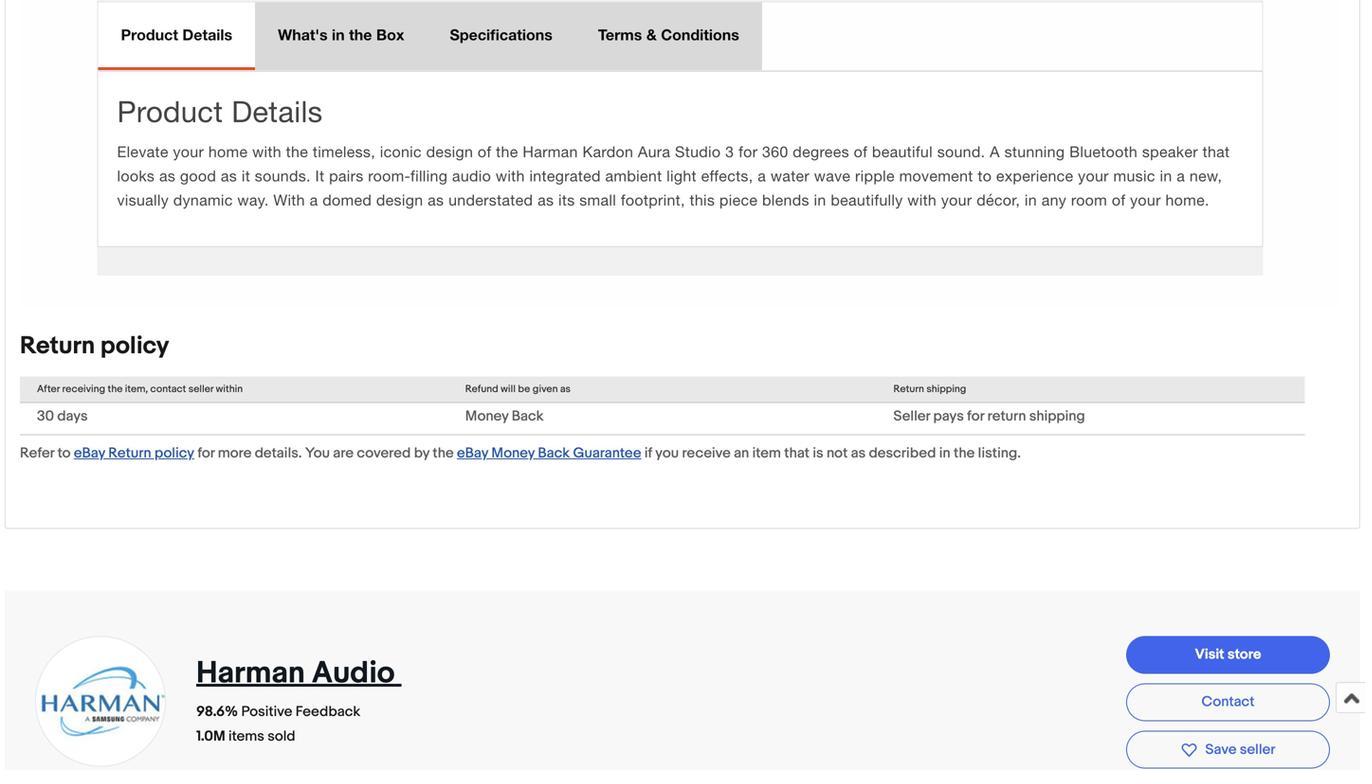 Task type: locate. For each thing, give the bounding box(es) containing it.
0 vertical spatial as
[[560, 383, 571, 396]]

back left guarantee
[[538, 445, 570, 462]]

98.6%
[[196, 704, 238, 721]]

0 vertical spatial policy
[[100, 332, 169, 361]]

1 horizontal spatial ebay
[[457, 445, 488, 462]]

seller left within at the left
[[188, 383, 214, 396]]

for
[[967, 408, 984, 425], [198, 445, 215, 462]]

money down money back
[[492, 445, 535, 462]]

shipping right 'return'
[[1030, 408, 1085, 425]]

refer to ebay return policy for more details. you are covered by the ebay money back guarantee if you receive an item that is not as described in the listing.
[[20, 445, 1021, 462]]

1 vertical spatial seller
[[1240, 742, 1276, 759]]

the left "item,"
[[108, 383, 123, 396]]

policy up "item,"
[[100, 332, 169, 361]]

ebay money back guarantee link
[[457, 445, 641, 462]]

0 horizontal spatial ebay
[[74, 445, 105, 462]]

items
[[229, 729, 264, 746]]

back down be
[[512, 408, 544, 425]]

return for return policy
[[20, 332, 95, 361]]

1 vertical spatial for
[[198, 445, 215, 462]]

0 horizontal spatial seller
[[188, 383, 214, 396]]

1.0m
[[196, 729, 225, 746]]

will
[[501, 383, 516, 396]]

for right pays
[[967, 408, 984, 425]]

in
[[939, 445, 951, 462]]

as right given
[[560, 383, 571, 396]]

98.6% positive feedback 1.0m items sold
[[196, 704, 360, 746]]

item
[[753, 445, 781, 462]]

0 horizontal spatial return
[[20, 332, 95, 361]]

1 horizontal spatial seller
[[1240, 742, 1276, 759]]

money back
[[465, 408, 544, 425]]

1 vertical spatial shipping
[[1030, 408, 1085, 425]]

contact
[[150, 383, 186, 396]]

item,
[[125, 383, 148, 396]]

save
[[1206, 742, 1237, 759]]

seller right 'save'
[[1240, 742, 1276, 759]]

return up after
[[20, 332, 95, 361]]

0 vertical spatial return
[[20, 332, 95, 361]]

0 horizontal spatial as
[[560, 383, 571, 396]]

policy
[[100, 332, 169, 361], [155, 445, 194, 462]]

0 vertical spatial money
[[465, 408, 509, 425]]

be
[[518, 383, 530, 396]]

1 vertical spatial return
[[894, 383, 924, 396]]

ebay
[[74, 445, 105, 462], [457, 445, 488, 462]]

after receiving the item, contact seller within
[[37, 383, 243, 396]]

is
[[813, 445, 824, 462]]

seller pays for return shipping
[[894, 408, 1085, 425]]

1 horizontal spatial the
[[433, 445, 454, 462]]

1 vertical spatial as
[[851, 445, 866, 462]]

store
[[1228, 647, 1262, 664]]

shipping up pays
[[927, 383, 967, 396]]

after
[[37, 383, 60, 396]]

the right the by
[[433, 445, 454, 462]]

as
[[560, 383, 571, 396], [851, 445, 866, 462]]

harman audio
[[196, 656, 395, 693]]

money down refund at the left of the page
[[465, 408, 509, 425]]

30 days
[[37, 408, 88, 425]]

shipping
[[927, 383, 967, 396], [1030, 408, 1085, 425]]

ebay down money back
[[457, 445, 488, 462]]

visit
[[1195, 647, 1225, 664]]

policy left more
[[155, 445, 194, 462]]

are
[[333, 445, 354, 462]]

days
[[57, 408, 88, 425]]

back
[[512, 408, 544, 425], [538, 445, 570, 462]]

for left more
[[198, 445, 215, 462]]

described
[[869, 445, 936, 462]]

harman audio image
[[34, 636, 167, 768]]

0 vertical spatial shipping
[[927, 383, 967, 396]]

the right the in
[[954, 445, 975, 462]]

return
[[20, 332, 95, 361], [894, 383, 924, 396], [108, 445, 151, 462]]

positive
[[241, 704, 292, 721]]

money
[[465, 408, 509, 425], [492, 445, 535, 462]]

as right the not
[[851, 445, 866, 462]]

return policy
[[20, 332, 169, 361]]

0 horizontal spatial the
[[108, 383, 123, 396]]

1 horizontal spatial as
[[851, 445, 866, 462]]

that
[[784, 445, 810, 462]]

1 horizontal spatial for
[[967, 408, 984, 425]]

ebay right "to"
[[74, 445, 105, 462]]

2 vertical spatial return
[[108, 445, 151, 462]]

return down "item,"
[[108, 445, 151, 462]]

seller inside button
[[1240, 742, 1276, 759]]

return up seller
[[894, 383, 924, 396]]

covered
[[357, 445, 411, 462]]

seller
[[188, 383, 214, 396], [1240, 742, 1276, 759]]

not
[[827, 445, 848, 462]]

the
[[108, 383, 123, 396], [433, 445, 454, 462], [954, 445, 975, 462]]

2 horizontal spatial the
[[954, 445, 975, 462]]

2 horizontal spatial return
[[894, 383, 924, 396]]



Task type: describe. For each thing, give the bounding box(es) containing it.
0 horizontal spatial shipping
[[927, 383, 967, 396]]

1 ebay from the left
[[74, 445, 105, 462]]

within
[[216, 383, 243, 396]]

refund
[[465, 383, 498, 396]]

refund will be given as
[[465, 383, 571, 396]]

1 vertical spatial back
[[538, 445, 570, 462]]

harman audio link
[[196, 656, 402, 693]]

you
[[305, 445, 330, 462]]

return shipping
[[894, 383, 967, 396]]

to
[[58, 445, 71, 462]]

more
[[218, 445, 252, 462]]

30
[[37, 408, 54, 425]]

visit store link
[[1126, 637, 1330, 675]]

return
[[988, 408, 1026, 425]]

given
[[533, 383, 558, 396]]

1 vertical spatial policy
[[155, 445, 194, 462]]

harman
[[196, 656, 305, 693]]

save seller
[[1206, 742, 1276, 759]]

pays
[[934, 408, 964, 425]]

1 vertical spatial money
[[492, 445, 535, 462]]

contact
[[1202, 694, 1255, 711]]

receiving
[[62, 383, 105, 396]]

listing.
[[978, 445, 1021, 462]]

an
[[734, 445, 749, 462]]

details.
[[255, 445, 302, 462]]

return for return shipping
[[894, 383, 924, 396]]

seller
[[894, 408, 930, 425]]

visit store
[[1195, 647, 1262, 664]]

if
[[645, 445, 652, 462]]

1 horizontal spatial return
[[108, 445, 151, 462]]

1 horizontal spatial shipping
[[1030, 408, 1085, 425]]

you
[[656, 445, 679, 462]]

contact link
[[1126, 684, 1330, 722]]

refer
[[20, 445, 54, 462]]

0 vertical spatial seller
[[188, 383, 214, 396]]

2 ebay from the left
[[457, 445, 488, 462]]

audio
[[312, 656, 395, 693]]

sold
[[268, 729, 295, 746]]

ebay return policy link
[[74, 445, 194, 462]]

receive
[[682, 445, 731, 462]]

0 horizontal spatial for
[[198, 445, 215, 462]]

guarantee
[[573, 445, 641, 462]]

0 vertical spatial for
[[967, 408, 984, 425]]

feedback
[[296, 704, 360, 721]]

save seller button
[[1126, 731, 1330, 770]]

0 vertical spatial back
[[512, 408, 544, 425]]

by
[[414, 445, 430, 462]]



Task type: vqa. For each thing, say whether or not it's contained in the screenshot.
the rightmost as
yes



